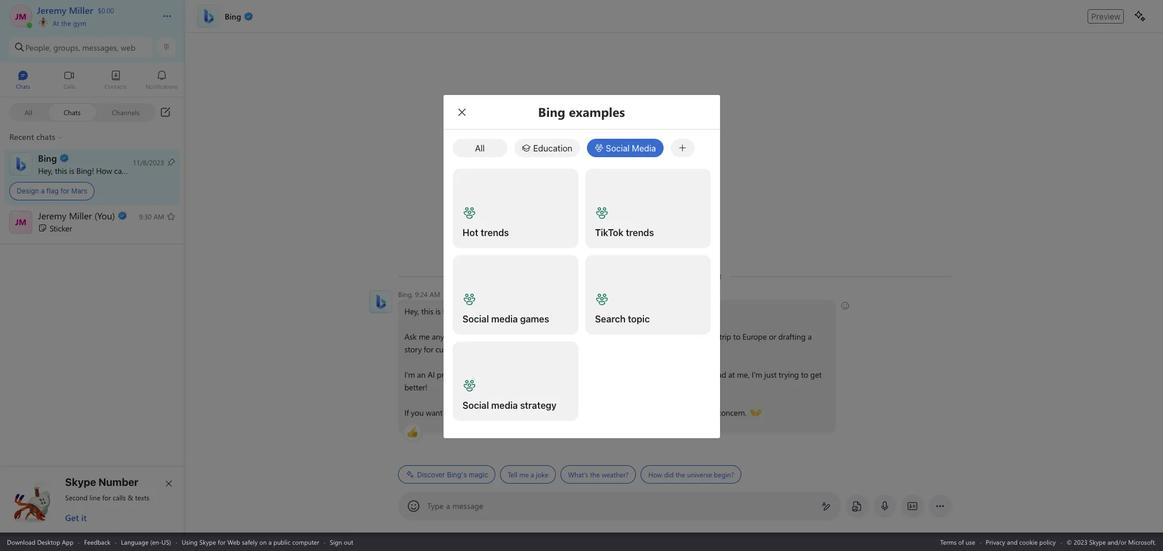 Task type: vqa. For each thing, say whether or not it's contained in the screenshot.
feedback, at the bottom
yes



Task type: locate. For each thing, give the bounding box(es) containing it.
0 vertical spatial today?
[[165, 165, 187, 176]]

flag
[[47, 187, 59, 195]]

1 horizontal spatial want
[[581, 408, 598, 419]]

can for hey, this is bing ! how can i help you today?
[[114, 165, 126, 176]]

how for hey, this is bing ! how can i help you today? (smileeyes)
[[463, 306, 479, 317]]

this for hey, this is bing ! how can i help you today? (smileeyes)
[[421, 306, 433, 317]]

policy
[[1040, 538, 1057, 547]]

social down the so
[[463, 400, 489, 411]]

or
[[769, 331, 776, 342]]

0 horizontal spatial type
[[446, 331, 461, 342]]

media
[[491, 314, 518, 324], [491, 400, 518, 411]]

today? inside hey, this is bing ! how can i help you today? (smileeyes)
[[532, 306, 554, 317]]

2 media from the top
[[491, 400, 518, 411]]

1 horizontal spatial i'm
[[477, 370, 488, 380]]

1 i'm from the left
[[404, 370, 415, 380]]

0 vertical spatial of
[[463, 331, 470, 342]]

how left did
[[649, 470, 662, 480]]

0 horizontal spatial all
[[25, 108, 32, 117]]

0 horizontal spatial can
[[114, 165, 126, 176]]

ai
[[428, 370, 435, 380]]

the
[[61, 18, 71, 28], [590, 470, 600, 480], [676, 470, 685, 480]]

2 vertical spatial social
[[463, 400, 489, 411]]

bing up any
[[443, 306, 459, 317]]

0 horizontal spatial want
[[426, 408, 443, 419]]

europe
[[743, 331, 767, 342]]

you inside hey, this is bing ! how can i help you today? (smileeyes)
[[517, 306, 529, 317]]

2 horizontal spatial how
[[649, 470, 662, 480]]

0 horizontal spatial the
[[61, 18, 71, 28]]

1 horizontal spatial type
[[490, 408, 505, 419]]

how did the universe begin?
[[649, 470, 734, 480]]

1 horizontal spatial is
[[436, 306, 441, 317]]

privacy and cookie policy link
[[987, 538, 1057, 547]]

bing inside hey, this is bing ! how can i help you today? (smileeyes)
[[443, 306, 459, 317]]

bing,
[[398, 290, 413, 299]]

1 horizontal spatial the
[[590, 470, 600, 480]]

1 vertical spatial help
[[499, 306, 515, 317]]

cookie
[[1020, 538, 1038, 547]]

groups, down at the gym
[[53, 42, 80, 53]]

1 horizontal spatial how
[[463, 306, 479, 317]]

skype up "second"
[[65, 477, 96, 489]]

type up curious
[[446, 331, 461, 342]]

this up flag
[[55, 165, 67, 176]]

i
[[128, 165, 130, 176], [495, 306, 497, 317], [575, 370, 578, 380]]

0 horizontal spatial skype
[[65, 477, 96, 489]]

hey, for hey, this is bing ! how can i help you today? (smileeyes)
[[404, 306, 419, 317]]

if
[[404, 408, 409, 419]]

want inside ask me any type of question, like finding vegan restaurants in cambridge, itinerary for your trip to europe or drafting a story for curious kids. in groups, remember to mention me with @bing. i'm an ai preview, so i'm still learning. sometimes i might say something weird. don't get mad at me, i'm just trying to get better! if you want to start over, type
[[426, 408, 443, 419]]

1 horizontal spatial i
[[495, 306, 497, 317]]

1 vertical spatial is
[[436, 306, 441, 317]]

1 horizontal spatial skype
[[200, 538, 216, 547]]

0 vertical spatial is
[[69, 165, 74, 176]]

1 vertical spatial social
[[463, 314, 489, 324]]

0 horizontal spatial hey,
[[38, 165, 53, 176]]

0 horizontal spatial i'm
[[404, 370, 415, 380]]

1 vertical spatial bing
[[443, 306, 459, 317]]

want left start
[[426, 408, 443, 419]]

0 horizontal spatial this
[[55, 165, 67, 176]]

1 horizontal spatial can
[[481, 306, 493, 317]]

start
[[454, 408, 469, 419]]

type right over,
[[490, 408, 505, 419]]

0 vertical spatial just
[[765, 370, 777, 380]]

an
[[417, 370, 426, 380]]

0 horizontal spatial how
[[96, 165, 112, 176]]

get
[[697, 370, 709, 380], [811, 370, 822, 380]]

mars
[[71, 187, 87, 195]]

1 horizontal spatial all
[[475, 143, 485, 153]]

a right drafting
[[808, 331, 812, 342]]

how inside hey, this is bing ! how can i help you today? (smileeyes)
[[463, 306, 479, 317]]

1 horizontal spatial get
[[811, 370, 822, 380]]

skype right using
[[200, 538, 216, 547]]

you inside ask me any type of question, like finding vegan restaurants in cambridge, itinerary for your trip to europe or drafting a story for curious kids. in groups, remember to mention me with @bing. i'm an ai preview, so i'm still learning. sometimes i might say something weird. don't get mad at me, i'm just trying to get better! if you want to start over, type
[[411, 408, 424, 419]]

0 horizontal spatial of
[[463, 331, 470, 342]]

social left media
[[606, 143, 630, 153]]

how
[[96, 165, 112, 176], [463, 306, 479, 317], [649, 470, 662, 480]]

skype number element
[[10, 477, 176, 524]]

hey, down bing,
[[404, 306, 419, 317]]

skype
[[65, 477, 96, 489], [200, 538, 216, 547]]

tell me a joke button
[[500, 466, 556, 484]]

of up "kids."
[[463, 331, 470, 342]]

0 vertical spatial this
[[55, 165, 67, 176]]

i'm right me,
[[752, 370, 762, 380]]

1 media from the top
[[491, 314, 518, 324]]

still
[[490, 370, 501, 380]]

0 horizontal spatial !
[[92, 165, 94, 176]]

i'm right the so
[[477, 370, 488, 380]]

0 vertical spatial social
[[606, 143, 630, 153]]

want left the give
[[581, 408, 598, 419]]

the right what's on the bottom
[[590, 470, 600, 480]]

don't
[[677, 370, 695, 380]]

0 vertical spatial help
[[132, 165, 148, 176]]

social up question,
[[463, 314, 489, 324]]

0 horizontal spatial trends
[[481, 227, 509, 238]]

download
[[7, 538, 35, 547]]

cambridge,
[[618, 331, 658, 342]]

this for hey, this is bing ! how can i help you today?
[[55, 165, 67, 176]]

weather?
[[602, 470, 629, 480]]

! for hey, this is bing ! how can i help you today?
[[92, 165, 94, 176]]

media up like
[[491, 314, 518, 324]]

sign out
[[330, 538, 353, 547]]

for right "story"
[[424, 344, 434, 355]]

1 get from the left
[[697, 370, 709, 380]]

me,
[[737, 370, 750, 380]]

0 vertical spatial all
[[25, 108, 32, 117]]

1 trends from the left
[[481, 227, 509, 238]]

for right flag
[[61, 187, 70, 195]]

1 horizontal spatial of
[[959, 538, 965, 547]]

me left any
[[419, 331, 430, 342]]

groups, down like
[[489, 344, 515, 355]]

0 horizontal spatial groups,
[[53, 42, 80, 53]]

sticker
[[50, 223, 72, 234]]

the for what's
[[590, 470, 600, 480]]

0 vertical spatial skype
[[65, 477, 96, 489]]

1 vertical spatial hey,
[[404, 306, 419, 317]]

bing up mars
[[76, 165, 92, 176]]

0 vertical spatial !
[[92, 165, 94, 176]]

and
[[543, 408, 558, 419]]

me
[[419, 331, 430, 342], [595, 344, 606, 355], [625, 408, 636, 419], [519, 470, 529, 480]]

for right line
[[102, 493, 111, 503]]

help for hey, this is bing ! how can i help you today? (smileeyes)
[[499, 306, 515, 317]]

3 i'm from the left
[[752, 370, 762, 380]]

is inside hey, this is bing ! how can i help you today? (smileeyes)
[[436, 306, 441, 317]]

with
[[608, 344, 623, 355]]

social media
[[606, 143, 656, 153]]

0 vertical spatial how
[[96, 165, 112, 176]]

1 vertical spatial can
[[481, 306, 493, 317]]

1 vertical spatial media
[[491, 400, 518, 411]]

groups, inside ask me any type of question, like finding vegan restaurants in cambridge, itinerary for your trip to europe or drafting a story for curious kids. in groups, remember to mention me with @bing. i'm an ai preview, so i'm still learning. sometimes i might say something weird. don't get mad at me, i'm just trying to get better! if you want to start over, type
[[489, 344, 515, 355]]

trends right hot
[[481, 227, 509, 238]]

bing's
[[447, 471, 467, 479]]

if
[[560, 408, 564, 419]]

1 horizontal spatial just
[[765, 370, 777, 380]]

the right at
[[61, 18, 71, 28]]

is for hey, this is bing ! how can i help you today? (smileeyes)
[[436, 306, 441, 317]]

tab list
[[0, 65, 185, 97]]

vegan
[[546, 331, 567, 342]]

1 want from the left
[[426, 408, 443, 419]]

us)
[[162, 538, 171, 547]]

feedback
[[84, 538, 111, 547]]

how up question,
[[463, 306, 479, 317]]

like
[[506, 331, 518, 342]]

! up curious
[[459, 306, 461, 317]]

2 vertical spatial how
[[649, 470, 662, 480]]

trends right 'tiktok'
[[626, 227, 654, 238]]

get left mad
[[697, 370, 709, 380]]

just left report
[[674, 408, 686, 419]]

web
[[228, 538, 240, 547]]

1 vertical spatial how
[[463, 306, 479, 317]]

0 horizontal spatial i
[[128, 165, 130, 176]]

hey, up design a flag for mars at the left of the page
[[38, 165, 53, 176]]

1 horizontal spatial help
[[499, 306, 515, 317]]

1 vertical spatial of
[[959, 538, 965, 547]]

2 horizontal spatial i'm
[[752, 370, 762, 380]]

hey, inside hey, this is bing ! how can i help you today? (smileeyes)
[[404, 306, 419, 317]]

terms
[[941, 538, 957, 547]]

me left with
[[595, 344, 606, 355]]

1 vertical spatial just
[[674, 408, 686, 419]]

1 vertical spatial !
[[459, 306, 461, 317]]

this inside hey, this is bing ! how can i help you today? (smileeyes)
[[421, 306, 433, 317]]

1 vertical spatial today?
[[532, 306, 554, 317]]

! up sticker button
[[92, 165, 94, 176]]

how up sticker button
[[96, 165, 112, 176]]

of
[[463, 331, 470, 342], [959, 538, 965, 547]]

0 vertical spatial i
[[128, 165, 130, 176]]

trends
[[481, 227, 509, 238], [626, 227, 654, 238]]

i inside hey, this is bing ! how can i help you today? (smileeyes)
[[495, 306, 497, 317]]

0 vertical spatial groups,
[[53, 42, 80, 53]]

trends for hot trends
[[481, 227, 509, 238]]

0 horizontal spatial today?
[[165, 165, 187, 176]]

2 horizontal spatial i
[[575, 370, 578, 380]]

0 vertical spatial hey,
[[38, 165, 53, 176]]

1 horizontal spatial bing
[[443, 306, 459, 317]]

give
[[609, 408, 623, 419]]

number
[[99, 477, 139, 489]]

2 vertical spatial i
[[575, 370, 578, 380]]

media right over,
[[491, 400, 518, 411]]

help
[[132, 165, 148, 176], [499, 306, 515, 317]]

0 horizontal spatial bing
[[76, 165, 92, 176]]

hey, this is bing ! how can i help you today?
[[38, 165, 189, 176]]

0 horizontal spatial help
[[132, 165, 148, 176]]

1 vertical spatial i
[[495, 306, 497, 317]]

skype number
[[65, 477, 139, 489]]

show more bing examples categories element
[[671, 139, 695, 157]]

1 vertical spatial groups,
[[489, 344, 515, 355]]

topic
[[628, 314, 650, 324]]

0 horizontal spatial is
[[69, 165, 74, 176]]

0 vertical spatial bing
[[76, 165, 92, 176]]

(openhands)
[[750, 407, 793, 418]]

0 vertical spatial media
[[491, 314, 518, 324]]

1 horizontal spatial today?
[[532, 306, 554, 317]]

2 trends from the left
[[626, 227, 654, 238]]

1 horizontal spatial groups,
[[489, 344, 515, 355]]

this down the 9:24
[[421, 306, 433, 317]]

0 horizontal spatial get
[[697, 370, 709, 380]]

of left use
[[959, 538, 965, 547]]

to left the give
[[600, 408, 607, 419]]

line
[[90, 493, 100, 503]]

just inside ask me any type of question, like finding vegan restaurants in cambridge, itinerary for your trip to europe or drafting a story for curious kids. in groups, remember to mention me with @bing. i'm an ai preview, so i'm still learning. sometimes i might say something weird. don't get mad at me, i'm just trying to get better! if you want to start over, type
[[765, 370, 777, 380]]

am
[[430, 290, 440, 299]]

groups, inside button
[[53, 42, 80, 53]]

the right did
[[676, 470, 685, 480]]

at
[[53, 18, 59, 28]]

this
[[55, 165, 67, 176], [421, 306, 433, 317]]

and
[[1008, 538, 1018, 547]]

report
[[688, 408, 710, 419]]

desktop
[[37, 538, 60, 547]]

curious
[[436, 344, 461, 355]]

1 vertical spatial type
[[490, 408, 505, 419]]

1 vertical spatial all
[[475, 143, 485, 153]]

get
[[65, 513, 79, 524]]

1 horizontal spatial trends
[[626, 227, 654, 238]]

1 horizontal spatial this
[[421, 306, 433, 317]]

something
[[615, 370, 652, 380]]

1 vertical spatial this
[[421, 306, 433, 317]]

a inside ask me any type of question, like finding vegan restaurants in cambridge, itinerary for your trip to europe or drafting a story for curious kids. in groups, remember to mention me with @bing. i'm an ai preview, so i'm still learning. sometimes i might say something weird. don't get mad at me, i'm just trying to get better! if you want to start over, type
[[808, 331, 812, 342]]

trip
[[720, 331, 731, 342]]

second line for calls & texts
[[65, 493, 150, 503]]

magic
[[469, 471, 488, 479]]

a left joke
[[531, 470, 534, 480]]

hot
[[463, 227, 478, 238]]

1 horizontal spatial hey,
[[404, 306, 419, 317]]

just left trying
[[765, 370, 777, 380]]

! inside hey, this is bing ! how can i help you today? (smileeyes)
[[459, 306, 461, 317]]

i'm left an
[[404, 370, 415, 380]]

help inside hey, this is bing ! how can i help you today? (smileeyes)
[[499, 306, 515, 317]]

public
[[274, 538, 291, 547]]

is up mars
[[69, 165, 74, 176]]

bing, 9:24 am
[[398, 290, 440, 299]]

tell
[[508, 470, 518, 480]]

at
[[729, 370, 735, 380]]

me right tell
[[519, 470, 529, 480]]

can inside hey, this is bing ! how can i help you today? (smileeyes)
[[481, 306, 493, 317]]

language
[[121, 538, 149, 547]]

is down am
[[436, 306, 441, 317]]

get right trying
[[811, 370, 822, 380]]

0 vertical spatial can
[[114, 165, 126, 176]]

how did the universe begin? button
[[641, 466, 742, 484]]

1 horizontal spatial !
[[459, 306, 461, 317]]



Task type: describe. For each thing, give the bounding box(es) containing it.
bing for hey, this is bing ! how can i help you today?
[[76, 165, 92, 176]]

trying
[[779, 370, 799, 380]]

gym
[[73, 18, 86, 28]]

using
[[182, 538, 198, 547]]

type
[[427, 501, 444, 512]]

people, groups, messages, web
[[25, 42, 136, 53]]

feedback link
[[84, 538, 111, 547]]

2 i'm from the left
[[477, 370, 488, 380]]

media
[[632, 143, 656, 153]]

for left your
[[690, 331, 700, 342]]

for inside skype number element
[[102, 493, 111, 503]]

games
[[520, 314, 549, 324]]

the for at
[[61, 18, 71, 28]]

(smileeyes)
[[558, 306, 595, 316]]

in
[[609, 331, 616, 342]]

strategy
[[520, 400, 557, 411]]

out
[[344, 538, 353, 547]]

to right trip at the bottom
[[733, 331, 741, 342]]

message
[[453, 501, 484, 512]]

universe
[[687, 470, 712, 480]]

over,
[[472, 408, 488, 419]]

Type a message text field
[[428, 501, 813, 513]]

terms of use
[[941, 538, 976, 547]]

bing for hey, this is bing ! how can i help you today? (smileeyes)
[[443, 306, 459, 317]]

i inside ask me any type of question, like finding vegan restaurants in cambridge, itinerary for your trip to europe or drafting a story for curious kids. in groups, remember to mention me with @bing. i'm an ai preview, so i'm still learning. sometimes i might say something weird. don't get mad at me, i'm just trying to get better! if you want to start over, type
[[575, 370, 578, 380]]

question,
[[472, 331, 504, 342]]

better!
[[404, 382, 427, 393]]

privacy
[[987, 538, 1006, 547]]

terms of use link
[[941, 538, 976, 547]]

to left start
[[445, 408, 452, 419]]

i for hey, this is bing ! how can i help you today?
[[128, 165, 130, 176]]

learning.
[[503, 370, 533, 380]]

might
[[580, 370, 600, 380]]

me right the give
[[625, 408, 636, 419]]

using skype for web safely on a public computer
[[182, 538, 319, 547]]

tiktok
[[595, 227, 624, 238]]

language (en-us) link
[[121, 538, 171, 547]]

0 vertical spatial type
[[446, 331, 461, 342]]

feedback,
[[638, 408, 672, 419]]

social media strategy
[[463, 400, 557, 411]]

download desktop app
[[7, 538, 74, 547]]

story
[[404, 344, 422, 355]]

a left flag
[[41, 187, 45, 195]]

your
[[702, 331, 717, 342]]

second
[[65, 493, 88, 503]]

mad
[[711, 370, 726, 380]]

(en-
[[150, 538, 162, 547]]

design a flag for mars
[[17, 187, 87, 195]]

language (en-us)
[[121, 538, 171, 547]]

people,
[[25, 42, 51, 53]]

today? for hey, this is bing ! how can i help you today?
[[165, 165, 187, 176]]

using skype for web safely on a public computer link
[[182, 538, 319, 547]]

of inside ask me any type of question, like finding vegan restaurants in cambridge, itinerary for your trip to europe or drafting a story for curious kids. in groups, remember to mention me with @bing. i'm an ai preview, so i'm still learning. sometimes i might say something weird. don't get mad at me, i'm just trying to get better! if you want to start over, type
[[463, 331, 470, 342]]

media for games
[[491, 314, 518, 324]]

calls
[[113, 493, 126, 503]]

to right trying
[[801, 370, 809, 380]]

social for social media games
[[463, 314, 489, 324]]

help for hey, this is bing ! how can i help you today?
[[132, 165, 148, 176]]

remember
[[517, 344, 553, 355]]

sign out link
[[330, 538, 353, 547]]

kids.
[[463, 344, 478, 355]]

app
[[62, 538, 74, 547]]

search topic
[[595, 314, 650, 324]]

me inside 'button'
[[519, 470, 529, 480]]

say
[[602, 370, 613, 380]]

finding
[[520, 331, 544, 342]]

9:24
[[415, 290, 428, 299]]

social for social media strategy
[[463, 400, 489, 411]]

2 want from the left
[[581, 408, 598, 419]]

i for hey, this is bing ! how can i help you today? (smileeyes)
[[495, 306, 497, 317]]

so
[[467, 370, 475, 380]]

trends for tiktok trends
[[626, 227, 654, 238]]

ask me any type of question, like finding vegan restaurants in cambridge, itinerary for your trip to europe or drafting a story for curious kids. in groups, remember to mention me with @bing. i'm an ai preview, so i'm still learning. sometimes i might say something weird. don't get mad at me, i'm just trying to get better! if you want to start over, type
[[404, 331, 824, 419]]

@bing.
[[625, 344, 649, 355]]

channels
[[112, 108, 140, 117]]

2 get from the left
[[811, 370, 822, 380]]

can for hey, this is bing ! how can i help you today? (smileeyes)
[[481, 306, 493, 317]]

it
[[81, 513, 87, 524]]

how inside button
[[649, 470, 662, 480]]

computer
[[292, 538, 319, 547]]

a right type
[[446, 501, 450, 512]]

for left web
[[218, 538, 226, 547]]

at the gym button
[[37, 16, 151, 28]]

design
[[17, 187, 39, 195]]

hey, for hey, this is bing ! how can i help you today?
[[38, 165, 53, 176]]

safely
[[242, 538, 258, 547]]

a inside 'button'
[[531, 470, 534, 480]]

.
[[540, 408, 541, 419]]

to down vegan
[[555, 344, 562, 355]]

drafting
[[779, 331, 806, 342]]

restaurants
[[569, 331, 607, 342]]

2 horizontal spatial the
[[676, 470, 685, 480]]

discover
[[417, 471, 445, 479]]

on
[[260, 538, 267, 547]]

in
[[480, 344, 487, 355]]

preview,
[[437, 370, 465, 380]]

media for strategy
[[491, 400, 518, 411]]

! for hey, this is bing ! how can i help you today? (smileeyes)
[[459, 306, 461, 317]]

messages,
[[82, 42, 119, 53]]

search
[[595, 314, 626, 324]]

use
[[966, 538, 976, 547]]

1 vertical spatial skype
[[200, 538, 216, 547]]

preview
[[1092, 11, 1121, 21]]

sign
[[330, 538, 342, 547]]

tell me a joke
[[508, 470, 548, 480]]

joke
[[536, 470, 548, 480]]

0 horizontal spatial just
[[674, 408, 686, 419]]

ask
[[404, 331, 417, 342]]

is for hey, this is bing ! how can i help you today?
[[69, 165, 74, 176]]

hot trends
[[463, 227, 509, 238]]

a right report
[[712, 408, 716, 419]]

a right on
[[269, 538, 272, 547]]

social for social media
[[606, 143, 630, 153]]

privacy and cookie policy
[[987, 538, 1057, 547]]

newtopic . and if you want to give me feedback, just report a concern.
[[507, 408, 749, 419]]

how for hey, this is bing ! how can i help you today?
[[96, 165, 112, 176]]

today? for hey, this is bing ! how can i help you today? (smileeyes)
[[532, 306, 554, 317]]

discover bing's magic
[[417, 471, 488, 479]]



